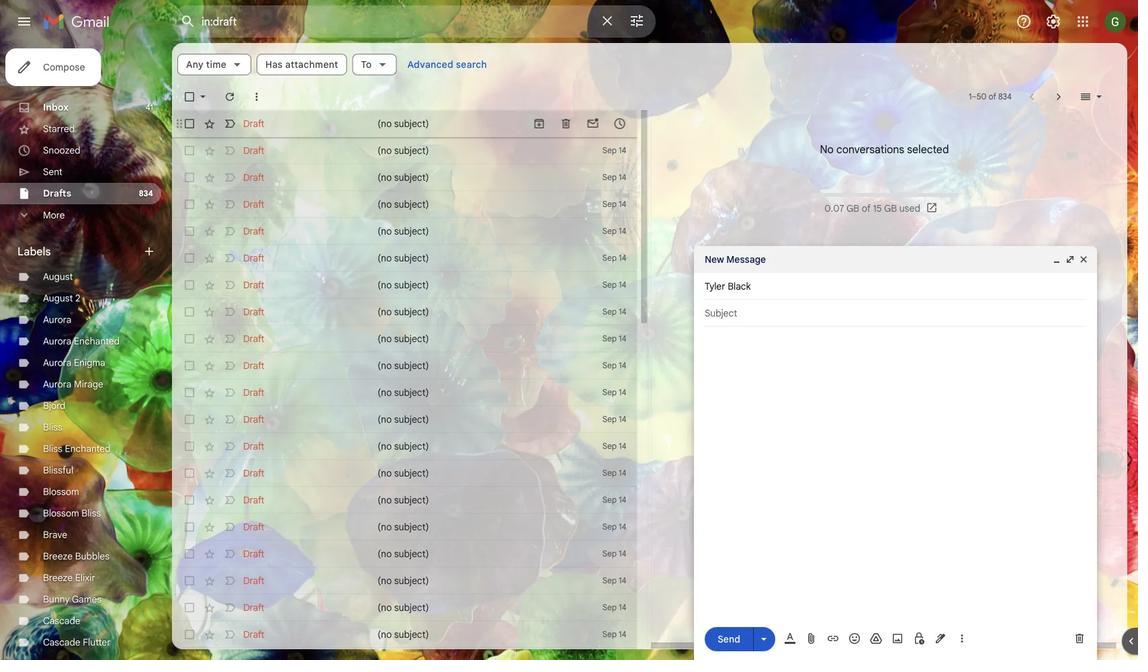Task type: vqa. For each thing, say whether or not it's contained in the screenshot.
the Inbox link to the top
no



Task type: locate. For each thing, give the bounding box(es) containing it.
1 horizontal spatial gb
[[884, 203, 897, 214]]

subject) for the (no subject) link for 13th 'row' from the top
[[394, 440, 429, 452]]

5 14 from the top
[[619, 253, 627, 263]]

of right 50
[[989, 92, 997, 102]]

draft for 19th 'row'
[[243, 602, 265, 613]]

inbox
[[43, 102, 69, 113]]

17 sep from the top
[[603, 576, 617, 586]]

0 vertical spatial cascade
[[43, 615, 80, 627]]

subject)
[[394, 118, 429, 129], [394, 145, 429, 156], [394, 171, 429, 183], [394, 198, 429, 210], [394, 225, 429, 237], [394, 252, 429, 264], [394, 279, 429, 291], [394, 306, 429, 318], [394, 333, 429, 345], [394, 360, 429, 371], [394, 387, 429, 398], [394, 413, 429, 425], [394, 440, 429, 452], [394, 467, 429, 479], [394, 494, 429, 506], [394, 521, 429, 533], [394, 548, 429, 560], [394, 575, 429, 587], [394, 602, 429, 613], [394, 629, 429, 640]]

time
[[206, 58, 227, 70]]

16 (no subject) from the top
[[378, 521, 429, 533]]

13 sep 14 from the top
[[603, 468, 627, 478]]

1 vertical spatial of
[[862, 203, 871, 214]]

14 (no subject) link from the top
[[378, 467, 564, 480]]

10 (no from the top
[[378, 360, 392, 371]]

6 (no subject) from the top
[[378, 252, 429, 264]]

aurora link
[[43, 314, 72, 326]]

(no subject)
[[378, 118, 429, 129], [378, 145, 429, 156], [378, 171, 429, 183], [378, 198, 429, 210], [378, 225, 429, 237], [378, 252, 429, 264], [378, 279, 429, 291], [378, 306, 429, 318], [378, 333, 429, 345], [378, 360, 429, 371], [378, 387, 429, 398], [378, 413, 429, 425], [378, 440, 429, 452], [378, 467, 429, 479], [378, 494, 429, 506], [378, 521, 429, 533], [378, 548, 429, 560], [378, 575, 429, 587], [378, 602, 429, 613], [378, 629, 429, 640]]

sep for ninth 'row' from the top
[[603, 334, 617, 344]]

of
[[989, 92, 997, 102], [862, 203, 871, 214]]

18 draft from the top
[[243, 575, 265, 587]]

aurora mirage
[[43, 378, 103, 390]]

14 (no subject) from the top
[[378, 467, 429, 479]]

august for august link
[[43, 271, 73, 283]]

brave link
[[43, 529, 67, 541]]

subject) for the (no subject) link for 4th 'row'
[[394, 198, 429, 210]]

has attachment button
[[257, 54, 347, 75]]

bjord link
[[43, 400, 65, 412]]

6 sep 14 from the top
[[603, 280, 627, 290]]

17 sep 14 from the top
[[603, 576, 627, 586]]

(no subject) for the (no subject) link for 14th 'row' from the bottom
[[378, 306, 429, 318]]

has
[[266, 58, 283, 70]]

1 vertical spatial 834
[[139, 189, 153, 199]]

august left the 2
[[43, 292, 73, 304]]

4 (no subject) from the top
[[378, 198, 429, 210]]

used
[[900, 203, 920, 214]]

selected
[[907, 143, 949, 156]]

8 (no from the top
[[378, 306, 392, 318]]

4 (no subject) link from the top
[[378, 198, 564, 211]]

11 (no from the top
[[378, 387, 392, 398]]

8 subject) from the top
[[394, 306, 429, 318]]

None search field
[[172, 5, 656, 38]]

13 (no subject) link from the top
[[378, 440, 564, 453]]

labels navigation
[[0, 43, 172, 660]]

9 subject) from the top
[[394, 333, 429, 345]]

flutter
[[83, 637, 111, 648]]

blossom bliss link
[[43, 508, 101, 519]]

(no subject) for the (no subject) link related to 17th 'row'
[[378, 548, 429, 560]]

breeze bubbles link
[[43, 551, 110, 562]]

9 row from the top
[[172, 325, 638, 352]]

compose button
[[5, 48, 101, 86]]

4 subject) from the top
[[394, 198, 429, 210]]

0 vertical spatial bliss
[[43, 421, 62, 433]]

11 (no subject) link from the top
[[378, 386, 564, 399]]

15 row from the top
[[172, 487, 638, 514]]

cascade
[[43, 615, 80, 627], [43, 637, 80, 648]]

blossom for blossom "link"
[[43, 486, 79, 498]]

2 blossom from the top
[[43, 508, 79, 519]]

7 (no subject) from the top
[[378, 279, 429, 291]]

sep for 13th 'row' from the top
[[603, 441, 617, 451]]

enigma
[[74, 357, 105, 369]]

draft for 16th 'row'
[[243, 521, 265, 533]]

blossom down blissful link
[[43, 486, 79, 498]]

0 horizontal spatial gb
[[847, 203, 860, 214]]

(no subject) for the (no subject) link corresponding to third 'row' from the top of the no conversations selected main content
[[378, 171, 429, 183]]

16 (no from the top
[[378, 521, 392, 533]]

6 14 from the top
[[619, 280, 627, 290]]

2 (no from the top
[[378, 145, 392, 156]]

Search mail text field
[[202, 15, 592, 28]]

None checkbox
[[183, 90, 196, 104], [183, 171, 196, 184], [183, 198, 196, 211], [183, 278, 196, 292], [183, 359, 196, 372], [183, 386, 196, 399], [183, 601, 196, 614], [183, 90, 196, 104], [183, 171, 196, 184], [183, 198, 196, 211], [183, 278, 196, 292], [183, 359, 196, 372], [183, 386, 196, 399], [183, 601, 196, 614]]

5 sep 14 from the top
[[603, 253, 627, 263]]

draft for seventh 'row' from the top of the no conversations selected main content
[[243, 279, 265, 291]]

834
[[999, 92, 1012, 102], [139, 189, 153, 199]]

(no subject) link for 18th 'row' from the top of the no conversations selected main content
[[378, 574, 564, 588]]

(no subject) link for 16th 'row'
[[378, 520, 564, 534]]

sep 14 for 4th 'row'
[[603, 199, 627, 209]]

bunny games
[[43, 594, 102, 605]]

subject) for the (no subject) link related to 19th 'row'
[[394, 602, 429, 613]]

to button
[[352, 54, 397, 75]]

toolbar
[[526, 117, 634, 130]]

8 sep from the top
[[603, 334, 617, 344]]

games
[[72, 594, 102, 605]]

aurora enchanted
[[43, 335, 120, 347]]

august for august 2
[[43, 292, 73, 304]]

draft
[[243, 118, 265, 129], [243, 145, 265, 156], [243, 171, 265, 183], [243, 198, 265, 210], [243, 225, 265, 237], [243, 252, 265, 264], [243, 279, 265, 291], [243, 306, 265, 318], [243, 333, 265, 345], [243, 360, 265, 371], [243, 387, 265, 398], [243, 413, 265, 425], [243, 440, 265, 452], [243, 467, 265, 479], [243, 494, 265, 506], [243, 521, 265, 533], [243, 548, 265, 560], [243, 575, 265, 587], [243, 602, 265, 613], [243, 629, 265, 640]]

16 sep from the top
[[603, 549, 617, 559]]

labels heading
[[17, 245, 143, 258]]

18 sep 14 from the top
[[603, 603, 627, 613]]

1 vertical spatial blossom
[[43, 508, 79, 519]]

aurora for aurora enigma
[[43, 357, 72, 369]]

18 (no from the top
[[378, 575, 392, 587]]

draft for 21th 'row' from the bottom of the no conversations selected main content
[[243, 118, 265, 129]]

2 aurora from the top
[[43, 335, 72, 347]]

2 sep from the top
[[603, 172, 617, 183]]

(no subject) link for 17th 'row'
[[378, 547, 564, 561]]

enchanted for bliss enchanted
[[65, 443, 111, 455]]

3 (no subject) from the top
[[378, 171, 429, 183]]

12 sep 14 from the top
[[603, 441, 627, 451]]

2 row from the top
[[172, 137, 638, 164]]

0 vertical spatial august
[[43, 271, 73, 283]]

gb
[[847, 203, 860, 214], [884, 203, 897, 214]]

aurora for aurora enchanted
[[43, 335, 72, 347]]

14
[[619, 146, 627, 156], [619, 172, 627, 183], [619, 199, 627, 209], [619, 226, 627, 236], [619, 253, 627, 263], [619, 280, 627, 290], [619, 307, 627, 317], [619, 334, 627, 344], [619, 361, 627, 371], [619, 388, 627, 398], [619, 414, 627, 425], [619, 441, 627, 451], [619, 468, 627, 478], [619, 495, 627, 505], [619, 522, 627, 532], [619, 549, 627, 559], [619, 576, 627, 586], [619, 603, 627, 613], [619, 630, 627, 640]]

(no subject) link for 20th 'row' from the bottom
[[378, 144, 564, 157]]

subject) for the (no subject) link for 14th 'row' from the bottom
[[394, 306, 429, 318]]

enchanted up blissful
[[65, 443, 111, 455]]

1 vertical spatial enchanted
[[65, 443, 111, 455]]

Message Body text field
[[705, 333, 1087, 613]]

1 sep 14 from the top
[[603, 146, 627, 156]]

sep 14
[[603, 146, 627, 156], [603, 172, 627, 183], [603, 199, 627, 209], [603, 226, 627, 236], [603, 253, 627, 263], [603, 280, 627, 290], [603, 307, 627, 317], [603, 334, 627, 344], [603, 361, 627, 371], [603, 388, 627, 398], [603, 414, 627, 425], [603, 441, 627, 451], [603, 468, 627, 478], [603, 495, 627, 505], [603, 522, 627, 532], [603, 549, 627, 559], [603, 576, 627, 586], [603, 603, 627, 613], [603, 630, 627, 640]]

bliss enchanted link
[[43, 443, 111, 455]]

9 (no subject) from the top
[[378, 333, 429, 345]]

clear search image
[[594, 7, 621, 34]]

gb right 15
[[884, 203, 897, 214]]

1 vertical spatial breeze
[[43, 572, 73, 584]]

conversations
[[837, 143, 905, 156]]

subject) for the (no subject) link corresponding to 20th 'row' from the bottom
[[394, 145, 429, 156]]

(no subject) link
[[378, 117, 519, 130], [378, 144, 564, 157], [378, 171, 564, 184], [378, 198, 564, 211], [378, 225, 564, 238], [378, 251, 564, 265], [378, 278, 564, 292], [378, 305, 564, 319], [378, 332, 564, 346], [378, 359, 564, 372], [378, 386, 564, 399], [378, 413, 564, 426], [378, 440, 564, 453], [378, 467, 564, 480], [378, 493, 564, 507], [378, 520, 564, 534], [378, 547, 564, 561], [378, 574, 564, 588], [378, 601, 564, 614], [378, 628, 564, 641]]

insert emoji ‪(⌘⇧2)‬ image
[[848, 632, 862, 645]]

0 vertical spatial 834
[[999, 92, 1012, 102]]

12 row from the top
[[172, 406, 638, 433]]

bliss enchanted
[[43, 443, 111, 455]]

15 draft from the top
[[243, 494, 265, 506]]

1 horizontal spatial 834
[[999, 92, 1012, 102]]

aurora up bjord link
[[43, 378, 72, 390]]

1 vertical spatial august
[[43, 292, 73, 304]]

15 (no subject) from the top
[[378, 494, 429, 506]]

bjord
[[43, 400, 65, 412]]

bunny games link
[[43, 594, 102, 605]]

2 (no subject) from the top
[[378, 145, 429, 156]]

draft for 6th 'row' from the top
[[243, 252, 265, 264]]

4 14 from the top
[[619, 226, 627, 236]]

(no subject) link for tenth 'row' from the bottom of the no conversations selected main content
[[378, 413, 564, 426]]

sep 14 for 13th 'row' from the top
[[603, 441, 627, 451]]

2 draft from the top
[[243, 145, 265, 156]]

cascade flutter link
[[43, 637, 111, 648]]

16 draft from the top
[[243, 521, 265, 533]]

sep 14 for 20th 'row'
[[603, 630, 627, 640]]

breeze down brave
[[43, 551, 73, 562]]

enchanted for aurora enchanted
[[74, 335, 120, 347]]

aurora down the august 2 link
[[43, 314, 72, 326]]

None checkbox
[[183, 117, 196, 130], [183, 144, 196, 157], [183, 225, 196, 238], [183, 251, 196, 265], [183, 305, 196, 319], [183, 332, 196, 346], [183, 413, 196, 426], [183, 440, 196, 453], [183, 467, 196, 480], [183, 493, 196, 507], [183, 520, 196, 534], [183, 547, 196, 561], [183, 574, 196, 588], [183, 628, 196, 641], [183, 117, 196, 130], [183, 144, 196, 157], [183, 225, 196, 238], [183, 251, 196, 265], [183, 305, 196, 319], [183, 332, 196, 346], [183, 413, 196, 426], [183, 440, 196, 453], [183, 467, 196, 480], [183, 493, 196, 507], [183, 520, 196, 534], [183, 547, 196, 561], [183, 574, 196, 588], [183, 628, 196, 641]]

advanced
[[408, 58, 454, 70]]

20 row from the top
[[172, 621, 638, 648]]

sep for 20th 'row' from the bottom
[[603, 146, 617, 156]]

9 draft from the top
[[243, 333, 265, 345]]

blossom
[[43, 486, 79, 498], [43, 508, 79, 519]]

sep for 11th 'row' from the top
[[603, 388, 617, 398]]

elixir
[[75, 572, 95, 584]]

16 subject) from the top
[[394, 521, 429, 533]]

(no subject) for the (no subject) link associated with tenth 'row' from the bottom of the no conversations selected main content
[[378, 413, 429, 425]]

gb right 0.07
[[847, 203, 860, 214]]

14 draft from the top
[[243, 467, 265, 479]]

10 (no subject) link from the top
[[378, 359, 564, 372]]

1 blossom from the top
[[43, 486, 79, 498]]

more options image
[[959, 632, 967, 645]]

sep 14 for third 'row' from the top of the no conversations selected main content
[[603, 172, 627, 183]]

0 vertical spatial blossom
[[43, 486, 79, 498]]

sep 14 for 11th 'row' from the top
[[603, 388, 627, 398]]

0 horizontal spatial 834
[[139, 189, 153, 199]]

13 (no from the top
[[378, 440, 392, 452]]

sep 14 for 10th 'row' from the top
[[603, 361, 627, 371]]

draft for 20th 'row' from the bottom
[[243, 145, 265, 156]]

17 subject) from the top
[[394, 548, 429, 560]]

drafts link
[[43, 188, 71, 199]]

aurora enigma link
[[43, 357, 105, 369]]

(no subject) link for 14th 'row' from the bottom
[[378, 305, 564, 319]]

7 sep from the top
[[603, 307, 617, 317]]

advanced search options image
[[624, 7, 651, 34]]

blossom down blossom "link"
[[43, 508, 79, 519]]

sep
[[603, 146, 617, 156], [603, 172, 617, 183], [603, 199, 617, 209], [603, 226, 617, 236], [603, 253, 617, 263], [603, 280, 617, 290], [603, 307, 617, 317], [603, 334, 617, 344], [603, 361, 617, 371], [603, 388, 617, 398], [603, 414, 617, 425], [603, 441, 617, 451], [603, 468, 617, 478], [603, 495, 617, 505], [603, 522, 617, 532], [603, 549, 617, 559], [603, 576, 617, 586], [603, 603, 617, 613], [603, 630, 617, 640]]

14 subject) from the top
[[394, 467, 429, 479]]

enchanted up enigma
[[74, 335, 120, 347]]

(no subject) link for 11th 'row' from the top
[[378, 386, 564, 399]]

(no subject) link for 19th 'row'
[[378, 601, 564, 614]]

august
[[43, 271, 73, 283], [43, 292, 73, 304]]

support image
[[1016, 13, 1033, 30]]

3 sep 14 from the top
[[603, 199, 627, 209]]

toggle split pane mode image
[[1080, 90, 1093, 104]]

13 subject) from the top
[[394, 440, 429, 452]]

4 sep 14 from the top
[[603, 226, 627, 236]]

enchanted
[[74, 335, 120, 347], [65, 443, 111, 455]]

(no subject) for 16th 'row''s the (no subject) link
[[378, 521, 429, 533]]

(no subject) link for 4th 'row'
[[378, 198, 564, 211]]

august up the august 2 link
[[43, 271, 73, 283]]

15 sep 14 from the top
[[603, 522, 627, 532]]

3 (no subject) link from the top
[[378, 171, 564, 184]]

10 subject) from the top
[[394, 360, 429, 371]]

subject) for the (no subject) link for 6th 'row' from the top
[[394, 252, 429, 264]]

breeze for breeze elixir
[[43, 572, 73, 584]]

11 subject) from the top
[[394, 387, 429, 398]]

cascade down bunny
[[43, 615, 80, 627]]

12 subject) from the top
[[394, 413, 429, 425]]

7 draft from the top
[[243, 279, 265, 291]]

bliss
[[43, 421, 62, 433], [43, 443, 62, 455], [82, 508, 101, 519]]

Subject field
[[705, 307, 1087, 320]]

sep 14 for ninth 'row' from the top
[[603, 334, 627, 344]]

0.07 gb of 15 gb used
[[825, 203, 920, 214]]

11 sep from the top
[[603, 414, 617, 425]]

send dialog
[[694, 246, 1098, 660]]

sep 14 for 5th 'row' from the top of the no conversations selected main content
[[603, 226, 627, 236]]

7 (no subject) link from the top
[[378, 278, 564, 292]]

0 vertical spatial breeze
[[43, 551, 73, 562]]

5 subject) from the top
[[394, 225, 429, 237]]

11 sep 14 from the top
[[603, 414, 627, 425]]

compose
[[43, 61, 85, 73]]

2 (no subject) link from the top
[[378, 144, 564, 157]]

14 sep from the top
[[603, 495, 617, 505]]

follow link to manage storage image
[[926, 202, 939, 215]]

0 horizontal spatial of
[[862, 203, 871, 214]]

19 sep from the top
[[603, 630, 617, 640]]

12 sep from the top
[[603, 441, 617, 451]]

aurora
[[43, 314, 72, 326], [43, 335, 72, 347], [43, 357, 72, 369], [43, 378, 72, 390]]

5 sep from the top
[[603, 253, 617, 263]]

cascade down cascade link
[[43, 637, 80, 648]]

main menu image
[[16, 13, 32, 30]]

draft for tenth 'row' from the bottom of the no conversations selected main content
[[243, 413, 265, 425]]

11 draft from the top
[[243, 387, 265, 398]]

(no subject) link for 21th 'row' from the bottom of the no conversations selected main content
[[378, 117, 519, 130]]

toolbar inside no conversations selected main content
[[526, 117, 634, 130]]

breeze
[[43, 551, 73, 562], [43, 572, 73, 584]]

2 vertical spatial bliss
[[82, 508, 101, 519]]

subject) for the (no subject) link associated with 18th 'row' from the top of the no conversations selected main content
[[394, 575, 429, 587]]

bliss for bliss enchanted
[[43, 443, 62, 455]]

19 (no subject) link from the top
[[378, 601, 564, 614]]

insert files using drive image
[[870, 632, 883, 645]]

834 inside no conversations selected main content
[[999, 92, 1012, 102]]

draft for 4th 'row'
[[243, 198, 265, 210]]

drafts
[[43, 188, 71, 199]]

19 sep 14 from the top
[[603, 630, 627, 640]]

subject) for the (no subject) link associated with seventh 'row' from the top of the no conversations selected main content
[[394, 279, 429, 291]]

row
[[172, 110, 638, 137], [172, 137, 638, 164], [172, 164, 638, 191], [172, 191, 638, 218], [172, 218, 638, 245], [172, 245, 638, 272], [172, 272, 638, 298], [172, 298, 638, 325], [172, 325, 638, 352], [172, 352, 638, 379], [172, 379, 638, 406], [172, 406, 638, 433], [172, 433, 638, 460], [172, 460, 638, 487], [172, 487, 638, 514], [172, 514, 638, 540], [172, 540, 638, 567], [172, 567, 638, 594], [172, 594, 638, 621], [172, 621, 638, 648], [172, 648, 638, 660]]

1 vertical spatial cascade
[[43, 637, 80, 648]]

attach files image
[[805, 632, 819, 645]]

sent link
[[43, 166, 62, 178]]

no conversations selected
[[820, 143, 949, 156]]

0 vertical spatial enchanted
[[74, 335, 120, 347]]

834 inside labels navigation
[[139, 189, 153, 199]]

(no
[[378, 118, 392, 129], [378, 145, 392, 156], [378, 171, 392, 183], [378, 198, 392, 210], [378, 225, 392, 237], [378, 252, 392, 264], [378, 279, 392, 291], [378, 306, 392, 318], [378, 333, 392, 345], [378, 360, 392, 371], [378, 387, 392, 398], [378, 413, 392, 425], [378, 440, 392, 452], [378, 467, 392, 479], [378, 494, 392, 506], [378, 521, 392, 533], [378, 548, 392, 560], [378, 575, 392, 587], [378, 602, 392, 613], [378, 629, 392, 640]]

19 draft from the top
[[243, 602, 265, 613]]

aurora down aurora link
[[43, 335, 72, 347]]

1 horizontal spatial of
[[989, 92, 997, 102]]

(no subject) for the (no subject) link corresponding to 20th 'row' from the bottom
[[378, 145, 429, 156]]

blossom link
[[43, 486, 79, 498]]

gmail image
[[43, 8, 116, 35]]

sep for 5th 'row' from the top of the no conversations selected main content
[[603, 226, 617, 236]]

4 aurora from the top
[[43, 378, 72, 390]]

1 vertical spatial bliss
[[43, 443, 62, 455]]

14 14 from the top
[[619, 495, 627, 505]]

cascade flutter
[[43, 637, 111, 648]]

(no subject) for the (no subject) link for 6th 'row' from the top
[[378, 252, 429, 264]]

subject) for 16th 'row''s the (no subject) link
[[394, 521, 429, 533]]

4 draft from the top
[[243, 198, 265, 210]]

aurora up aurora mirage
[[43, 357, 72, 369]]

pop out image
[[1065, 254, 1076, 265]]

1 (no from the top
[[378, 118, 392, 129]]

sep 14 for 6th 'row' from the top
[[603, 253, 627, 263]]

0 vertical spatial of
[[989, 92, 997, 102]]

20 (no subject) link from the top
[[378, 628, 564, 641]]

16 sep 14 from the top
[[603, 549, 627, 559]]

8 sep 14 from the top
[[603, 334, 627, 344]]

19 subject) from the top
[[394, 602, 429, 613]]

6 (no subject) link from the top
[[378, 251, 564, 265]]

2 august from the top
[[43, 292, 73, 304]]

5 draft from the top
[[243, 225, 265, 237]]

of left 15
[[862, 203, 871, 214]]

breeze up bunny
[[43, 572, 73, 584]]

sep for 15th 'row' from the top of the no conversations selected main content
[[603, 495, 617, 505]]



Task type: describe. For each thing, give the bounding box(es) containing it.
sep for 4th 'row'
[[603, 199, 617, 209]]

16 14 from the top
[[619, 549, 627, 559]]

sep 14 for tenth 'row' from the bottom of the no conversations selected main content
[[603, 414, 627, 425]]

sep 14 for 14th 'row' from the bottom
[[603, 307, 627, 317]]

10 14 from the top
[[619, 388, 627, 398]]

draft for 14th 'row' from the bottom
[[243, 306, 265, 318]]

labels
[[17, 245, 51, 258]]

1 14 from the top
[[619, 146, 627, 156]]

12 14 from the top
[[619, 441, 627, 451]]

15 (no from the top
[[378, 494, 392, 506]]

brave
[[43, 529, 67, 541]]

sep 14 for 15th 'row' from the top of the no conversations selected main content
[[603, 495, 627, 505]]

minimize image
[[1052, 254, 1063, 265]]

sep for 18th 'row' from the top of the no conversations selected main content
[[603, 576, 617, 586]]

subject) for eighth 'row' from the bottom the (no subject) link
[[394, 467, 429, 479]]

more send options image
[[758, 632, 771, 646]]

(no subject) link for 13th 'row' from the top
[[378, 440, 564, 453]]

16 row from the top
[[172, 514, 638, 540]]

breeze elixir
[[43, 572, 95, 584]]

0.07
[[825, 203, 844, 214]]

2 gb from the left
[[884, 203, 897, 214]]

cascade link
[[43, 615, 80, 627]]

august 2 link
[[43, 292, 80, 304]]

draft for eighth 'row' from the bottom
[[243, 467, 265, 479]]

insert photo image
[[891, 632, 905, 645]]

9 14 from the top
[[619, 361, 627, 371]]

17 14 from the top
[[619, 576, 627, 586]]

bubbles
[[75, 551, 110, 562]]

cascade for cascade link
[[43, 615, 80, 627]]

no
[[820, 143, 834, 156]]

1 50 of 834
[[969, 92, 1012, 102]]

(no subject) for eighth 'row' from the bottom the (no subject) link
[[378, 467, 429, 479]]

17 (no from the top
[[378, 548, 392, 560]]

sep for 20th 'row'
[[603, 630, 617, 640]]

41
[[146, 103, 153, 113]]

15 14 from the top
[[619, 522, 627, 532]]

1
[[969, 92, 972, 102]]

bliss link
[[43, 421, 62, 433]]

9 (no from the top
[[378, 333, 392, 345]]

21 row from the top
[[172, 648, 638, 660]]

13 14 from the top
[[619, 468, 627, 478]]

6 (no from the top
[[378, 252, 392, 264]]

advanced search button
[[402, 52, 493, 77]]

more
[[43, 209, 65, 221]]

send
[[718, 633, 741, 645]]

(no subject) link for 5th 'row' from the top of the no conversations selected main content
[[378, 225, 564, 238]]

sep for third 'row' from the top of the no conversations selected main content
[[603, 172, 617, 183]]

sent
[[43, 166, 62, 178]]

(no subject) link for 15th 'row' from the top of the no conversations selected main content
[[378, 493, 564, 507]]

bliss for "bliss" link
[[43, 421, 62, 433]]

breeze elixir link
[[43, 572, 95, 584]]

8 14 from the top
[[619, 334, 627, 344]]

14 row from the top
[[172, 460, 638, 487]]

any time button
[[177, 54, 251, 75]]

has attachment
[[266, 58, 338, 70]]

more image
[[250, 90, 264, 104]]

2 14 from the top
[[619, 172, 627, 183]]

blissful
[[43, 465, 73, 476]]

2
[[75, 292, 80, 304]]

sep for 14th 'row' from the bottom
[[603, 307, 617, 317]]

snoozed link
[[43, 145, 80, 156]]

(no subject) for the (no subject) link for 4th 'row'
[[378, 198, 429, 210]]

7 14 from the top
[[619, 307, 627, 317]]

subject) for the (no subject) link corresponding to 15th 'row' from the top of the no conversations selected main content
[[394, 494, 429, 506]]

(no subject) for the (no subject) link related to 5th 'row' from the top of the no conversations selected main content
[[378, 225, 429, 237]]

1 row from the top
[[172, 110, 638, 137]]

subject) for the (no subject) link associated with ninth 'row' from the top
[[394, 333, 429, 345]]

sep for 6th 'row' from the top
[[603, 253, 617, 263]]

(no subject) for 10th 'row' from the top's the (no subject) link
[[378, 360, 429, 371]]

aurora mirage link
[[43, 378, 103, 390]]

toggle confidential mode image
[[913, 632, 926, 645]]

subject) for 11th 'row' from the top the (no subject) link
[[394, 387, 429, 398]]

inbox link
[[43, 102, 69, 113]]

draft for 13th 'row' from the top
[[243, 440, 265, 452]]

3 14 from the top
[[619, 199, 627, 209]]

sep 14 for 17th 'row'
[[603, 549, 627, 559]]

(no subject) for the (no subject) link associated with ninth 'row' from the top
[[378, 333, 429, 345]]

(no subject) link for ninth 'row' from the top
[[378, 332, 564, 346]]

(no subject) link for seventh 'row' from the top of the no conversations selected main content
[[378, 278, 564, 292]]

50
[[977, 92, 987, 102]]

any
[[186, 58, 204, 70]]

draft for 10th 'row' from the top
[[243, 360, 265, 371]]

(no subject) for the (no subject) link associated with seventh 'row' from the top of the no conversations selected main content
[[378, 279, 429, 291]]

aurora enigma
[[43, 357, 105, 369]]

aurora enchanted link
[[43, 335, 120, 347]]

11 14 from the top
[[619, 414, 627, 425]]

(no subject) for 21th 'row' from the bottom of the no conversations selected main content's the (no subject) link
[[378, 118, 429, 129]]

10 row from the top
[[172, 352, 638, 379]]

draft for 5th 'row' from the top of the no conversations selected main content
[[243, 225, 265, 237]]

subject) for the (no subject) link related to 5th 'row' from the top of the no conversations selected main content
[[394, 225, 429, 237]]

draft for third 'row' from the top of the no conversations selected main content
[[243, 171, 265, 183]]

blossom bliss
[[43, 508, 101, 519]]

6 row from the top
[[172, 245, 638, 272]]

(no subject) link for 20th 'row'
[[378, 628, 564, 641]]

draft for 18th 'row' from the top of the no conversations selected main content
[[243, 575, 265, 587]]

insert link ‪(⌘k)‬ image
[[827, 632, 840, 645]]

7 (no from the top
[[378, 279, 392, 291]]

search mail image
[[176, 9, 200, 34]]

19 (no from the top
[[378, 602, 392, 613]]

draft for 17th 'row'
[[243, 548, 265, 560]]

settings image
[[1046, 13, 1062, 30]]

sep for tenth 'row' from the bottom of the no conversations selected main content
[[603, 414, 617, 425]]

older image
[[1053, 90, 1066, 104]]

mirage
[[74, 378, 103, 390]]

sep 14 for eighth 'row' from the bottom
[[603, 468, 627, 478]]

3 row from the top
[[172, 164, 638, 191]]

send button
[[705, 627, 754, 651]]

12 (no from the top
[[378, 413, 392, 425]]

aurora for aurora link
[[43, 314, 72, 326]]

19 14 from the top
[[619, 630, 627, 640]]

august 2
[[43, 292, 80, 304]]

1 gb from the left
[[847, 203, 860, 214]]

(no subject) for the (no subject) link corresponding to 15th 'row' from the top of the no conversations selected main content
[[378, 494, 429, 506]]

aurora for aurora mirage
[[43, 378, 72, 390]]

draft for ninth 'row' from the top
[[243, 333, 265, 345]]

draft for 11th 'row' from the top
[[243, 387, 265, 398]]

to
[[361, 58, 372, 70]]

advanced search
[[408, 58, 487, 70]]

(no subject) for the (no subject) link associated with 18th 'row' from the top of the no conversations selected main content
[[378, 575, 429, 587]]

11 row from the top
[[172, 379, 638, 406]]

(no subject) link for 10th 'row' from the top
[[378, 359, 564, 372]]

(no subject) link for 6th 'row' from the top
[[378, 251, 564, 265]]

any time
[[186, 58, 227, 70]]

(no subject) for 20th 'row''s the (no subject) link
[[378, 629, 429, 640]]

18 14 from the top
[[619, 603, 627, 613]]

breeze bubbles
[[43, 551, 110, 562]]

sep 14 for 16th 'row'
[[603, 522, 627, 532]]

5 (no from the top
[[378, 225, 392, 237]]

13 row from the top
[[172, 433, 638, 460]]

subject) for 10th 'row' from the top's the (no subject) link
[[394, 360, 429, 371]]

18 row from the top
[[172, 567, 638, 594]]

bunny
[[43, 594, 70, 605]]

starred link
[[43, 123, 75, 135]]

sep 14 for 18th 'row' from the top of the no conversations selected main content
[[603, 576, 627, 586]]

of for 50
[[989, 92, 997, 102]]

(no subject) for 11th 'row' from the top the (no subject) link
[[378, 387, 429, 398]]

subject) for 21th 'row' from the bottom of the no conversations selected main content's the (no subject) link
[[394, 118, 429, 129]]

starred
[[43, 123, 75, 135]]

no conversations selected main content
[[172, 43, 1128, 660]]

4 row from the top
[[172, 191, 638, 218]]

insert signature image
[[934, 632, 948, 645]]

17 row from the top
[[172, 540, 638, 567]]

refresh image
[[223, 90, 237, 104]]

3 (no from the top
[[378, 171, 392, 183]]

14 (no from the top
[[378, 467, 392, 479]]

breeze for breeze bubbles
[[43, 551, 73, 562]]

sep 14 for 19th 'row'
[[603, 603, 627, 613]]

5 row from the top
[[172, 218, 638, 245]]

15
[[873, 203, 882, 214]]

august link
[[43, 271, 73, 283]]

19 row from the top
[[172, 594, 638, 621]]

draft for 15th 'row' from the top of the no conversations selected main content
[[243, 494, 265, 506]]

subject) for the (no subject) link related to 17th 'row'
[[394, 548, 429, 560]]

close image
[[1079, 254, 1090, 265]]

sep for 19th 'row'
[[603, 603, 617, 613]]

attachment
[[285, 58, 338, 70]]

(no subject) link for third 'row' from the top of the no conversations selected main content
[[378, 171, 564, 184]]

subject) for 20th 'row''s the (no subject) link
[[394, 629, 429, 640]]

7 row from the top
[[172, 272, 638, 298]]

sep for eighth 'row' from the bottom
[[603, 468, 617, 478]]

discard draft ‪(⌘⇧d)‬ image
[[1074, 632, 1087, 645]]

blissful link
[[43, 465, 73, 476]]

draft for 20th 'row'
[[243, 629, 265, 640]]

snoozed
[[43, 145, 80, 156]]

8 row from the top
[[172, 298, 638, 325]]

search
[[456, 58, 487, 70]]

more button
[[0, 204, 161, 226]]

20 (no from the top
[[378, 629, 392, 640]]

4 (no from the top
[[378, 198, 392, 210]]



